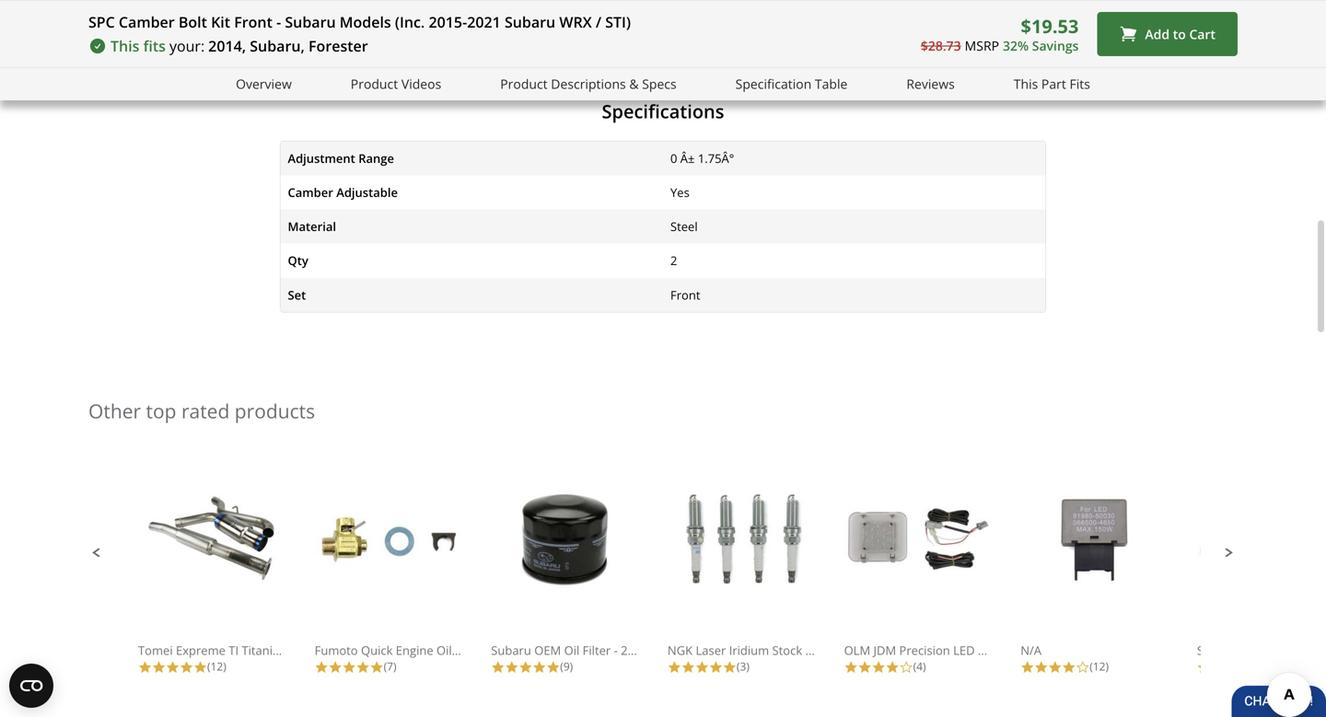 Task type: vqa. For each thing, say whether or not it's contained in the screenshot.
Guards
no



Task type: describe. For each thing, give the bounding box(es) containing it.
12 total reviews element for n/a
[[1021, 659, 1168, 675]]

to inside button
[[1173, 25, 1186, 43]]

qty
[[288, 252, 308, 269]]

this part fits link
[[1014, 74, 1090, 95]]

(12) for tomei expreme ti titanium cat-back...
[[207, 659, 226, 674]]

heat
[[805, 642, 832, 659]]

overview
[[236, 75, 292, 93]]

subaru up negative
[[285, 12, 336, 32]]

bolt
[[666, 82, 693, 102]]

15 star image from the left
[[1034, 661, 1048, 675]]

adjuster
[[521, 58, 578, 78]]

overview link
[[236, 74, 292, 95]]

each
[[486, 82, 518, 102]]

1 horizontal spatial -
[[614, 642, 618, 659]]

n/a link
[[1021, 490, 1168, 659]]

7 total reviews element
[[315, 659, 462, 675]]

laser
[[696, 642, 726, 659]]

17 star image from the left
[[1197, 661, 1211, 675]]

built-
[[645, 58, 680, 78]]

7 star image from the left
[[356, 661, 370, 675]]

contains
[[542, 82, 601, 102]]

allow
[[103, 34, 139, 53]]

subaru oem oil filter - 2015-2024... link
[[491, 490, 689, 659]]

subaru oem oil filter - 2015-2024...
[[491, 642, 689, 659]]

0 horizontal spatial front
[[234, 12, 273, 32]]

scion
[[331, 9, 368, 29]]

read
[[629, 15, 664, 32]]

adjustment range
[[288, 150, 394, 166]]

specifications
[[602, 98, 724, 124]]

subispeed facelift jdm 
[[1197, 642, 1326, 659]]

rated
[[181, 398, 230, 424]]

4 star image from the left
[[193, 661, 207, 675]]

1 vertical spatial camber
[[288, 184, 333, 201]]

5 star image from the left
[[668, 661, 681, 675]]

the left head
[[342, 82, 365, 102]]

top
[[146, 398, 176, 424]]

products
[[235, 398, 315, 424]]

oil inside 'link'
[[437, 642, 452, 659]]

drain
[[455, 642, 486, 659]]

strut/spindle
[[282, 58, 370, 78]]

olm
[[844, 642, 870, 659]]

2 star image from the left
[[152, 661, 166, 675]]

9 star image from the left
[[505, 661, 519, 675]]

lift
[[978, 642, 996, 659]]

2 oil from the left
[[564, 642, 580, 659]]

table
[[815, 75, 848, 93]]

adjustment
[[288, 150, 355, 166]]

use
[[493, 58, 517, 78]]

4 star image from the left
[[519, 661, 533, 675]]

0 horizontal spatial by
[[264, 82, 280, 102]]

material
[[288, 218, 336, 235]]

ez
[[103, 9, 120, 29]]

(7)
[[384, 659, 397, 674]]

this fits your: 2014, subaru, forester
[[111, 36, 368, 56]]

â±
[[680, 150, 695, 166]]

0 horizontal spatial bolt.
[[374, 58, 405, 78]]

&
[[629, 75, 639, 93]]

kit
[[211, 12, 230, 32]]

12 star image from the left
[[695, 661, 709, 675]]

fits
[[1070, 75, 1090, 93]]

iridium
[[729, 642, 769, 659]]

16 star image from the left
[[1062, 661, 1076, 675]]

8 star image from the left
[[723, 661, 737, 675]]

(9)
[[560, 659, 573, 674]]

cam
[[124, 9, 155, 29]]

range...
[[835, 642, 879, 659]]

plus
[[587, 34, 616, 53]]

0
[[670, 150, 677, 166]]

bolts
[[243, 9, 277, 29]]

sides
[[219, 107, 254, 126]]

to right "up"
[[466, 34, 480, 53]]

the down easy
[[425, 82, 447, 102]]

vehicle
[[184, 82, 231, 102]]

are
[[514, 9, 537, 29]]

cam
[[634, 82, 663, 102]]

/
[[596, 12, 601, 32]]

titanium
[[242, 642, 291, 659]]

easy
[[440, 58, 471, 78]]

32%
[[1003, 37, 1029, 54]]

11 star image from the left
[[1021, 661, 1034, 675]]

valve...
[[489, 642, 528, 659]]

0 vertical spatial by
[[769, 34, 786, 53]]

10 star image from the left
[[872, 661, 886, 675]]

2021
[[467, 12, 501, 32]]

this for this part fits
[[1014, 75, 1038, 93]]

olm jdm precision led lift gate... link
[[844, 490, 1034, 659]]

1 star image from the left
[[138, 661, 152, 675]]

subaru inside ez cam xrs camber bolts for the scion frs and subaru brz are designed for non-slotted struts. they allow both positive and negative camber changes up to approximately plus or minus 1.75 degree by replacing the bottom o.e. strut/spindle bolt. this easy to use adjuster provides built-in adjustment over the life of a vehicle just by rotating the head of the bolt. each kit contains two cam bolt assemblies, enough for both sides of the vehicle.
[[430, 9, 479, 29]]

head
[[369, 82, 403, 102]]

other top rated products
[[88, 398, 315, 424]]

1 star image from the left
[[166, 661, 180, 675]]

2 horizontal spatial of
[[407, 82, 421, 102]]

ti
[[229, 642, 239, 659]]

1 vertical spatial front
[[670, 287, 700, 303]]

6 star image from the left
[[342, 661, 356, 675]]

10 star image from the left
[[533, 661, 546, 675]]

this for this fits your: 2014, subaru, forester
[[111, 36, 139, 56]]

tomei
[[138, 642, 173, 659]]

designed
[[540, 9, 603, 29]]

your:
[[169, 36, 205, 56]]

add to cart button
[[1097, 12, 1238, 56]]

degree
[[718, 34, 766, 53]]

or
[[620, 34, 635, 53]]

minus
[[638, 34, 681, 53]]

ngk
[[668, 642, 693, 659]]

rotating
[[284, 82, 338, 102]]

7 star image from the left
[[709, 661, 723, 675]]

subispeed
[[1197, 642, 1256, 659]]

olm jdm precision led lift gate...
[[844, 642, 1034, 659]]



Task type: locate. For each thing, give the bounding box(es) containing it.
0 horizontal spatial oil
[[437, 642, 452, 659]]

subaru,
[[250, 36, 305, 56]]

front down the 2
[[670, 287, 700, 303]]

0 horizontal spatial both
[[143, 34, 175, 53]]

1 horizontal spatial jdm
[[1302, 642, 1325, 659]]

14 star image from the left
[[886, 661, 899, 675]]

0 â± 1.75â°
[[670, 150, 734, 166]]

by down they
[[769, 34, 786, 53]]

(2)
[[1266, 659, 1279, 674]]

1 horizontal spatial this
[[409, 58, 436, 78]]

2 jdm from the left
[[1302, 642, 1325, 659]]

camber up material
[[288, 184, 333, 201]]

jdm right facelift
[[1302, 642, 1325, 659]]

1 horizontal spatial front
[[670, 287, 700, 303]]

0 horizontal spatial for
[[159, 107, 179, 126]]

1 horizontal spatial oil
[[564, 642, 580, 659]]

0 vertical spatial and
[[400, 9, 426, 29]]

0 horizontal spatial (12)
[[207, 659, 226, 674]]

3 star image from the left
[[180, 661, 193, 675]]

3 star image from the left
[[370, 661, 384, 675]]

1 horizontal spatial by
[[769, 34, 786, 53]]

2 product from the left
[[500, 75, 548, 93]]

1 12 total reviews element from the left
[[138, 659, 286, 675]]

(3)
[[737, 659, 750, 674]]

2015- up "up"
[[429, 12, 467, 32]]

fumoto
[[315, 642, 358, 659]]

this down changes
[[409, 58, 436, 78]]

2
[[670, 252, 677, 269]]

1 vertical spatial by
[[264, 82, 280, 102]]

product for product descriptions & specs
[[500, 75, 548, 93]]

2 horizontal spatial this
[[1014, 75, 1038, 93]]

2015- right the filter
[[621, 642, 652, 659]]

replacing
[[103, 58, 166, 78]]

12 total reviews element
[[138, 659, 286, 675], [1021, 659, 1168, 675]]

videos
[[401, 75, 441, 93]]

1 horizontal spatial for
[[281, 9, 301, 29]]

oil right oem
[[564, 642, 580, 659]]

11 star image from the left
[[546, 661, 560, 675]]

filter
[[583, 642, 611, 659]]

of right head
[[407, 82, 421, 102]]

adjustable
[[336, 184, 398, 201]]

1 horizontal spatial of
[[258, 107, 272, 126]]

0 horizontal spatial -
[[276, 12, 281, 32]]

1 vertical spatial both
[[183, 107, 215, 126]]

the down your:
[[170, 58, 193, 78]]

0 horizontal spatial product
[[351, 75, 398, 93]]

subaru inside subaru oem oil filter - 2015-2024... link
[[491, 642, 531, 659]]

9 total reviews element
[[491, 659, 638, 675]]

of right the sides
[[258, 107, 272, 126]]

1 vertical spatial -
[[614, 642, 618, 659]]

1 vertical spatial bolt.
[[451, 82, 482, 102]]

0 horizontal spatial camber
[[119, 12, 175, 32]]

other
[[88, 398, 141, 424]]

in
[[680, 58, 693, 78]]

subaru left oem
[[491, 642, 531, 659]]

jdm inside subispeed facelift jdm link
[[1302, 642, 1325, 659]]

adjustment
[[697, 58, 775, 78]]

oil left 'drain' at the bottom
[[437, 642, 452, 659]]

and
[[400, 9, 426, 29], [236, 34, 262, 53]]

and up changes
[[400, 9, 426, 29]]

0 horizontal spatial and
[[236, 34, 262, 53]]

xrs
[[159, 9, 183, 29]]

brz
[[483, 9, 510, 29]]

part
[[1042, 75, 1066, 93]]

tomei expreme ti titanium cat-back...
[[138, 642, 352, 659]]

bolt.
[[374, 58, 405, 78], [451, 82, 482, 102]]

1 horizontal spatial bolt.
[[451, 82, 482, 102]]

to left the use
[[475, 58, 489, 78]]

(12) for n/a
[[1090, 659, 1109, 674]]

star image
[[166, 661, 180, 675], [315, 661, 328, 675], [370, 661, 384, 675], [519, 661, 533, 675], [668, 661, 681, 675], [681, 661, 695, 675], [709, 661, 723, 675], [723, 661, 737, 675], [844, 661, 858, 675], [872, 661, 886, 675], [1021, 661, 1034, 675], [1048, 661, 1062, 675]]

1 vertical spatial 2015-
[[621, 642, 652, 659]]

both
[[143, 34, 175, 53], [183, 107, 215, 126]]

forester
[[309, 36, 368, 56]]

product videos
[[351, 75, 441, 93]]

subaru up "approximately"
[[505, 12, 556, 32]]

camber up fits
[[119, 12, 175, 32]]

jdm inside olm jdm precision led lift gate... link
[[874, 642, 896, 659]]

msrp
[[965, 37, 999, 54]]

0 vertical spatial both
[[143, 34, 175, 53]]

1 horizontal spatial and
[[400, 9, 426, 29]]

two
[[604, 82, 630, 102]]

- up subaru,
[[276, 12, 281, 32]]

add
[[1145, 25, 1170, 43]]

camber
[[119, 12, 175, 32], [288, 184, 333, 201]]

0 horizontal spatial this
[[111, 36, 139, 56]]

to
[[1173, 25, 1186, 43], [466, 34, 480, 53], [475, 58, 489, 78]]

kit
[[522, 82, 539, 102]]

approximately
[[484, 34, 583, 53]]

6 star image from the left
[[681, 661, 695, 675]]

descriptions
[[551, 75, 626, 93]]

3 total reviews element
[[668, 659, 815, 675]]

0 vertical spatial front
[[234, 12, 273, 32]]

bolt. down easy
[[451, 82, 482, 102]]

open widget image
[[9, 664, 53, 708]]

camber down spc camber bolt kit front - subaru models (inc. 2015-2021 subaru wrx / sti)
[[328, 34, 380, 53]]

camber up positive
[[187, 9, 239, 29]]

product down "approximately"
[[500, 75, 548, 93]]

the up negative
[[304, 9, 327, 29]]

0 horizontal spatial jdm
[[874, 642, 896, 659]]

camber
[[187, 9, 239, 29], [328, 34, 380, 53]]

1 jdm from the left
[[874, 642, 896, 659]]

this up replacing
[[111, 36, 139, 56]]

1 horizontal spatial camber
[[328, 34, 380, 53]]

1 product from the left
[[351, 75, 398, 93]]

8 star image from the left
[[491, 661, 505, 675]]

1.75â°
[[698, 150, 734, 166]]

just
[[235, 82, 260, 102]]

this inside ez cam xrs camber bolts for the scion frs and subaru brz are designed for non-slotted struts. they allow both positive and negative camber changes up to approximately plus or minus 1.75 degree by replacing the bottom o.e. strut/spindle bolt. this easy to use adjuster provides built-in adjustment over the life of a vehicle just by rotating the head of the bolt. each kit contains two cam bolt assemblies, enough for both sides of the vehicle.
[[409, 58, 436, 78]]

2 star image from the left
[[315, 661, 328, 675]]

12 total reviews element for tomei expreme ti titanium cat-back...
[[138, 659, 286, 675]]

for up negative
[[281, 9, 301, 29]]

product descriptions & specs
[[500, 75, 677, 93]]

(12) left ti at left bottom
[[207, 659, 226, 674]]

0 horizontal spatial of
[[154, 82, 168, 102]]

and down bolts
[[236, 34, 262, 53]]

1 vertical spatial camber
[[328, 34, 380, 53]]

for down 'a' on the left top of page
[[159, 107, 179, 126]]

subispeed facelift jdm link
[[1197, 490, 1326, 659]]

bolt. up head
[[374, 58, 405, 78]]

camber adjustable
[[288, 184, 398, 201]]

oem
[[534, 642, 561, 659]]

they
[[761, 9, 793, 29]]

0 vertical spatial -
[[276, 12, 281, 32]]

spc
[[88, 12, 115, 32]]

0 horizontal spatial camber
[[187, 9, 239, 29]]

read button
[[88, 11, 1238, 37]]

1 (12) from the left
[[207, 659, 226, 674]]

empty star image
[[1076, 661, 1090, 675]]

fits
[[143, 36, 166, 56]]

specification
[[736, 75, 812, 93]]

13 star image from the left
[[858, 661, 872, 675]]

the down rotating
[[275, 107, 298, 126]]

1 horizontal spatial product
[[500, 75, 548, 93]]

specification table link
[[736, 74, 848, 95]]

0 vertical spatial camber
[[187, 9, 239, 29]]

$28.73
[[921, 37, 961, 54]]

for right /
[[607, 9, 626, 29]]

subaru
[[430, 9, 479, 29], [285, 12, 336, 32], [505, 12, 556, 32], [491, 642, 531, 659]]

product videos link
[[351, 74, 441, 95]]

0 vertical spatial camber
[[119, 12, 175, 32]]

cat-
[[294, 642, 316, 659]]

this left part
[[1014, 75, 1038, 93]]

jdm right olm on the right of the page
[[874, 642, 896, 659]]

12 star image from the left
[[1048, 661, 1062, 675]]

4 total reviews element
[[844, 659, 991, 675]]

enough
[[103, 107, 155, 126]]

- right the filter
[[614, 642, 618, 659]]

reviews link
[[907, 74, 955, 95]]

precision
[[899, 642, 950, 659]]

2 horizontal spatial for
[[607, 9, 626, 29]]

product left videos at the left top of the page
[[351, 75, 398, 93]]

wrx
[[559, 12, 592, 32]]

front up this fits your: 2014, subaru, forester
[[234, 12, 273, 32]]

0 horizontal spatial 2015-
[[429, 12, 467, 32]]

1 horizontal spatial 2015-
[[621, 642, 652, 659]]

tomei expreme ti titanium cat-back... link
[[138, 490, 352, 659]]

assemblies,
[[697, 82, 777, 102]]

product
[[351, 75, 398, 93], [500, 75, 548, 93]]

the left life
[[103, 82, 126, 102]]

product for product videos
[[351, 75, 398, 93]]

1 horizontal spatial 12 total reviews element
[[1021, 659, 1168, 675]]

o.e.
[[251, 58, 279, 78]]

n/a
[[1021, 642, 1042, 659]]

add to cart
[[1145, 25, 1216, 43]]

specs
[[642, 75, 677, 93]]

by right just
[[264, 82, 280, 102]]

0 vertical spatial bolt.
[[374, 58, 405, 78]]

1 vertical spatial and
[[236, 34, 262, 53]]

2 total reviews element
[[1197, 659, 1326, 675]]

5 star image from the left
[[328, 661, 342, 675]]

(12) right n/a
[[1090, 659, 1109, 674]]

2 12 total reviews element from the left
[[1021, 659, 1168, 675]]

led
[[953, 642, 975, 659]]

both down xrs
[[143, 34, 175, 53]]

1 oil from the left
[[437, 642, 452, 659]]

1.75
[[685, 34, 714, 53]]

ngk laser iridium stock heat range... link
[[668, 490, 879, 659]]

0 vertical spatial 2015-
[[429, 12, 467, 32]]

to right "add"
[[1173, 25, 1186, 43]]

empty star image
[[899, 661, 913, 675]]

1 horizontal spatial both
[[183, 107, 215, 126]]

fumoto quick engine oil drain valve... link
[[315, 490, 528, 659]]

range
[[358, 150, 394, 166]]

1 horizontal spatial (12)
[[1090, 659, 1109, 674]]

1 horizontal spatial camber
[[288, 184, 333, 201]]

slotted
[[662, 9, 709, 29]]

subaru up "up"
[[430, 9, 479, 29]]

up
[[444, 34, 462, 53]]

both down vehicle
[[183, 107, 215, 126]]

non-
[[630, 9, 662, 29]]

star image
[[138, 661, 152, 675], [152, 661, 166, 675], [180, 661, 193, 675], [193, 661, 207, 675], [328, 661, 342, 675], [342, 661, 356, 675], [356, 661, 370, 675], [491, 661, 505, 675], [505, 661, 519, 675], [533, 661, 546, 675], [546, 661, 560, 675], [695, 661, 709, 675], [858, 661, 872, 675], [886, 661, 899, 675], [1034, 661, 1048, 675], [1062, 661, 1076, 675], [1197, 661, 1211, 675]]

-
[[276, 12, 281, 32], [614, 642, 618, 659]]

9 star image from the left
[[844, 661, 858, 675]]

quick
[[361, 642, 393, 659]]

yes
[[670, 184, 690, 201]]

savings
[[1032, 37, 1079, 54]]

2 (12) from the left
[[1090, 659, 1109, 674]]

0 horizontal spatial 12 total reviews element
[[138, 659, 286, 675]]

vehicle.
[[302, 107, 353, 126]]

of left 'a' on the left top of page
[[154, 82, 168, 102]]



